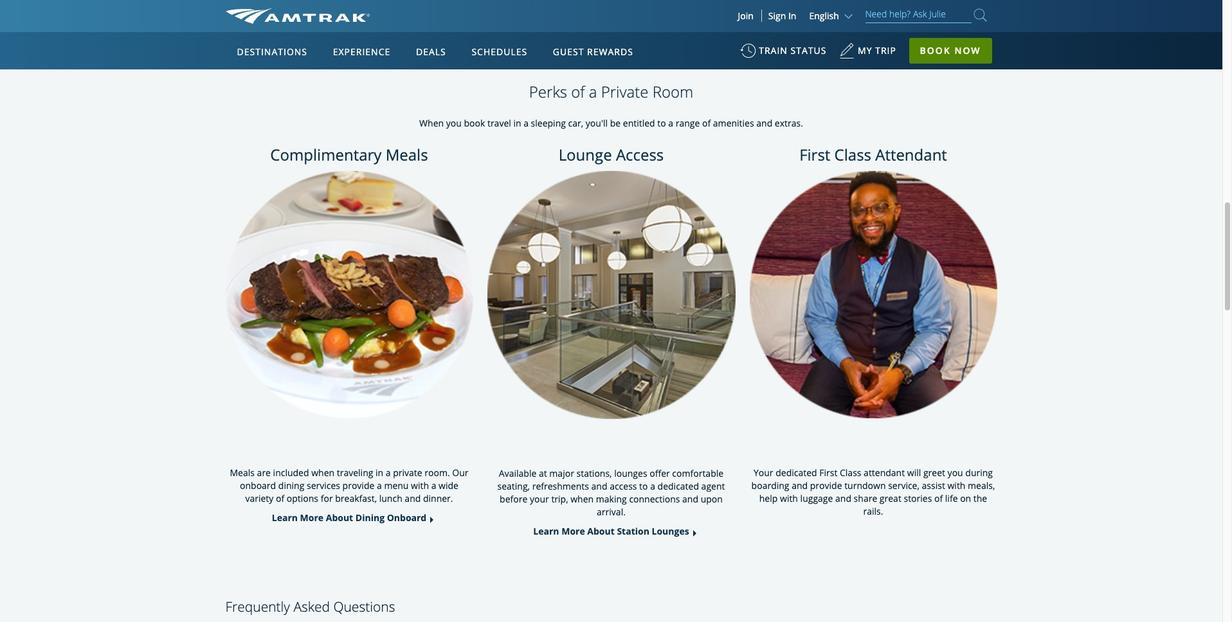Task type: vqa. For each thing, say whether or not it's contained in the screenshot.
the bottommost you
yes



Task type: describe. For each thing, give the bounding box(es) containing it.
dedicated inside available at major stations, lounges offer comfortable seating, refreshments and access to a dedicated agent before your trip, when making connections and upon arrival.
[[658, 481, 699, 493]]

status
[[791, 44, 827, 57]]

rewards
[[587, 46, 634, 58]]

destinations
[[237, 46, 308, 58]]

private
[[393, 467, 423, 480]]

lounge access
[[559, 144, 664, 166]]

destinations button
[[232, 34, 313, 70]]

learn for lounge access
[[534, 526, 559, 538]]

range
[[676, 117, 700, 130]]

sign in
[[769, 10, 797, 22]]

provide inside your dedicated first class attendant will greet you during boarding and provide turndown service, assist with meals, help with luggage and share great stories of life on the rails.
[[811, 480, 843, 492]]

deals button
[[411, 34, 451, 70]]

deals
[[416, 46, 446, 58]]

and left "share"
[[836, 493, 852, 505]]

sleeping
[[531, 117, 566, 130]]

more for complimentary
[[300, 512, 324, 525]]

book now button
[[909, 38, 992, 64]]

guest rewards button
[[548, 34, 639, 70]]

a inside available at major stations, lounges offer comfortable seating, refreshments and access to a dedicated agent before your trip, when making connections and upon arrival.
[[651, 481, 656, 493]]

sign
[[769, 10, 786, 22]]

before
[[500, 494, 528, 506]]

1 horizontal spatial in
[[514, 117, 522, 130]]

wide
[[439, 480, 459, 492]]

lounge
[[559, 144, 612, 166]]

help
[[760, 493, 778, 505]]

when inside available at major stations, lounges offer comfortable seating, refreshments and access to a dedicated agent before your trip, when making connections and upon arrival.
[[571, 494, 594, 506]]

assist
[[922, 480, 946, 492]]

questions
[[334, 599, 395, 617]]

learn for complimentary meals
[[272, 512, 298, 525]]

a left range
[[669, 117, 674, 130]]

when you book travel in a sleeping car, you'll be entitled to a range of amenities and extras.
[[420, 117, 804, 130]]

options
[[287, 493, 319, 505]]

seating,
[[498, 481, 530, 493]]

your
[[754, 467, 774, 480]]

making
[[596, 494, 627, 506]]

first class attendant
[[800, 144, 948, 166]]

of right range
[[703, 117, 711, 130]]

join
[[738, 10, 754, 22]]

0 vertical spatial meals
[[386, 144, 428, 166]]

access
[[616, 144, 664, 166]]

first inside your dedicated first class attendant will greet you during boarding and provide turndown service, assist with meals, help with luggage and share great stories of life on the rails.
[[820, 467, 838, 480]]

will
[[908, 467, 922, 480]]

complimentary
[[270, 144, 382, 166]]

dinner.
[[423, 493, 453, 505]]

comfortable
[[673, 468, 724, 480]]

guest
[[553, 46, 584, 58]]

frequently
[[226, 599, 290, 617]]

book
[[920, 44, 951, 57]]

book
[[464, 117, 485, 130]]

refreshments
[[533, 481, 589, 493]]

traveling
[[337, 467, 373, 480]]

amtrak image
[[226, 8, 370, 24]]

with inside meals are included when traveling in a private room. our onboard dining services provide a menu with a wide variety of options for breakfast, lunch and dinner.
[[411, 480, 429, 492]]

private
[[601, 81, 649, 102]]

included
[[273, 467, 309, 480]]

stations,
[[577, 468, 612, 480]]

my
[[858, 44, 873, 57]]

learn more about dining onboard link
[[272, 512, 427, 525]]

and down stations,
[[592, 481, 608, 493]]

rails.
[[864, 506, 884, 518]]

dining
[[356, 512, 385, 525]]

you'll
[[586, 117, 608, 130]]

sign in button
[[769, 10, 797, 22]]

of right perks
[[572, 81, 585, 102]]

meals,
[[968, 480, 996, 492]]

join button
[[731, 10, 762, 22]]

dining
[[278, 480, 305, 492]]

at
[[539, 468, 547, 480]]

be
[[610, 117, 621, 130]]

english button
[[810, 10, 856, 22]]

0 vertical spatial class
[[835, 144, 872, 166]]

extras.
[[775, 117, 804, 130]]

class inside your dedicated first class attendant will greet you during boarding and provide turndown service, assist with meals, help with luggage and share great stories of life on the rails.
[[840, 467, 862, 480]]

room.
[[425, 467, 450, 480]]

car,
[[568, 117, 584, 130]]

our
[[453, 467, 469, 480]]

lounges
[[652, 526, 689, 538]]

trip,
[[552, 494, 569, 506]]

schedules
[[472, 46, 528, 58]]

the
[[974, 493, 988, 505]]

trip
[[876, 44, 897, 57]]



Task type: locate. For each thing, give the bounding box(es) containing it.
connections
[[629, 494, 680, 506]]

attendant
[[876, 144, 948, 166]]

available at major stations, lounges offer comfortable seating, refreshments and access to a dedicated agent before your trip, when making connections and upon arrival.
[[498, 468, 725, 519]]

your
[[530, 494, 549, 506]]

0 horizontal spatial learn
[[272, 512, 298, 525]]

0 horizontal spatial to
[[640, 481, 648, 493]]

arrival.
[[597, 507, 626, 519]]

1 horizontal spatial you
[[948, 467, 964, 480]]

in
[[789, 10, 797, 22]]

1 vertical spatial dedicated
[[658, 481, 699, 493]]

access
[[610, 481, 637, 493]]

to
[[658, 117, 666, 130], [640, 481, 648, 493]]

learn
[[272, 512, 298, 525], [534, 526, 559, 538]]

for
[[321, 493, 333, 505]]

asked
[[294, 599, 330, 617]]

to right the "entitled"
[[658, 117, 666, 130]]

Please enter your search item search field
[[866, 6, 972, 23]]

provide inside meals are included when traveling in a private room. our onboard dining services provide a menu with a wide variety of options for breakfast, lunch and dinner.
[[343, 480, 375, 492]]

1 vertical spatial about
[[588, 526, 615, 538]]

onboard
[[387, 512, 427, 525]]

you
[[446, 117, 462, 130], [948, 467, 964, 480]]

learn down your
[[534, 526, 559, 538]]

about for complimentary
[[326, 512, 353, 525]]

1 vertical spatial when
[[571, 494, 594, 506]]

learn more about dining onboard
[[272, 512, 427, 525]]

0 vertical spatial you
[[446, 117, 462, 130]]

you inside your dedicated first class attendant will greet you during boarding and provide turndown service, assist with meals, help with luggage and share great stories of life on the rails.
[[948, 467, 964, 480]]

services
[[307, 480, 340, 492]]

share
[[854, 493, 878, 505]]

when up services
[[312, 467, 335, 480]]

to for entitled
[[658, 117, 666, 130]]

now
[[955, 44, 982, 57]]

0 horizontal spatial you
[[446, 117, 462, 130]]

experience
[[333, 46, 391, 58]]

on
[[961, 493, 972, 505]]

about for lounge
[[588, 526, 615, 538]]

0 vertical spatial dedicated
[[776, 467, 817, 480]]

book now
[[920, 44, 982, 57]]

1 horizontal spatial provide
[[811, 480, 843, 492]]

0 horizontal spatial with
[[411, 480, 429, 492]]

dedicated up 'boarding'
[[776, 467, 817, 480]]

amenities
[[713, 117, 754, 130]]

a left private
[[589, 81, 597, 102]]

turndown
[[845, 480, 886, 492]]

a up connections
[[651, 481, 656, 493]]

entitled
[[623, 117, 655, 130]]

and inside meals are included when traveling in a private room. our onboard dining services provide a menu with a wide variety of options for breakfast, lunch and dinner.
[[405, 493, 421, 505]]

1 horizontal spatial with
[[780, 493, 798, 505]]

1 vertical spatial class
[[840, 467, 862, 480]]

in right traveling
[[376, 467, 384, 480]]

and up luggage at the right bottom of the page
[[792, 480, 808, 492]]

1 horizontal spatial learn
[[534, 526, 559, 538]]

lunch
[[379, 493, 403, 505]]

greet
[[924, 467, 946, 480]]

to up connections
[[640, 481, 648, 493]]

train status link
[[741, 39, 827, 70]]

learn more about station lounges
[[534, 526, 689, 538]]

stories
[[904, 493, 933, 505]]

great
[[880, 493, 902, 505]]

0 vertical spatial to
[[658, 117, 666, 130]]

dedicated
[[776, 467, 817, 480], [658, 481, 699, 493]]

room
[[653, 81, 694, 102]]

2 provide from the left
[[811, 480, 843, 492]]

of inside your dedicated first class attendant will greet you during boarding and provide turndown service, assist with meals, help with luggage and share great stories of life on the rails.
[[935, 493, 943, 505]]

a down room.
[[432, 480, 437, 492]]

learn more about station lounges link
[[534, 526, 689, 539]]

0 horizontal spatial when
[[312, 467, 335, 480]]

are
[[257, 467, 271, 480]]

upon
[[701, 494, 723, 506]]

you left book
[[446, 117, 462, 130]]

and
[[757, 117, 773, 130], [792, 480, 808, 492], [592, 481, 608, 493], [405, 493, 421, 505], [836, 493, 852, 505], [683, 494, 699, 506]]

with up life
[[948, 480, 966, 492]]

class
[[835, 144, 872, 166], [840, 467, 862, 480]]

a left sleeping
[[524, 117, 529, 130]]

class up the turndown
[[840, 467, 862, 480]]

more down options
[[300, 512, 324, 525]]

regions map image
[[273, 107, 582, 288]]

meals inside meals are included when traveling in a private room. our onboard dining services provide a menu with a wide variety of options for breakfast, lunch and dinner.
[[230, 467, 255, 480]]

my trip
[[858, 44, 897, 57]]

with right help at the bottom right of page
[[780, 493, 798, 505]]

boarding
[[752, 480, 790, 492]]

when right 'trip,'
[[571, 494, 594, 506]]

1 horizontal spatial more
[[562, 526, 585, 538]]

class left attendant
[[835, 144, 872, 166]]

first down "extras."
[[800, 144, 831, 166]]

in
[[514, 117, 522, 130], [376, 467, 384, 480]]

when
[[420, 117, 444, 130]]

0 vertical spatial more
[[300, 512, 324, 525]]

attendant
[[864, 467, 905, 480]]

1 vertical spatial first
[[820, 467, 838, 480]]

provide up the breakfast,
[[343, 480, 375, 492]]

major
[[550, 468, 574, 480]]

first up luggage at the right bottom of the page
[[820, 467, 838, 480]]

experience button
[[328, 34, 396, 70]]

with
[[411, 480, 429, 492], [948, 480, 966, 492], [780, 493, 798, 505]]

your dedicated first class attendant will greet you during boarding and provide turndown service, assist with meals, help with luggage and share great stories of life on the rails.
[[752, 467, 996, 518]]

about down for
[[326, 512, 353, 525]]

1 horizontal spatial dedicated
[[776, 467, 817, 480]]

variety
[[245, 493, 274, 505]]

about down 'arrival.'
[[588, 526, 615, 538]]

application inside 'banner'
[[273, 107, 582, 288]]

0 horizontal spatial more
[[300, 512, 324, 525]]

when
[[312, 467, 335, 480], [571, 494, 594, 506]]

guest rewards
[[553, 46, 634, 58]]

train
[[759, 44, 788, 57]]

a left 'menu'
[[377, 480, 382, 492]]

during
[[966, 467, 993, 480]]

application
[[273, 107, 582, 288]]

complimentary meals
[[270, 144, 428, 166]]

onboard
[[240, 480, 276, 492]]

2 horizontal spatial with
[[948, 480, 966, 492]]

my trip button
[[840, 39, 897, 70]]

search icon image
[[974, 6, 987, 24]]

of left life
[[935, 493, 943, 505]]

meals up onboard at the bottom
[[230, 467, 255, 480]]

0 vertical spatial first
[[800, 144, 831, 166]]

to for access
[[640, 481, 648, 493]]

provide up luggage at the right bottom of the page
[[811, 480, 843, 492]]

dedicated down offer
[[658, 481, 699, 493]]

1 horizontal spatial meals
[[386, 144, 428, 166]]

1 horizontal spatial about
[[588, 526, 615, 538]]

1 horizontal spatial when
[[571, 494, 594, 506]]

0 vertical spatial when
[[312, 467, 335, 480]]

0 vertical spatial learn
[[272, 512, 298, 525]]

1 vertical spatial you
[[948, 467, 964, 480]]

lounges
[[615, 468, 648, 480]]

0 horizontal spatial dedicated
[[658, 481, 699, 493]]

agent
[[702, 481, 725, 493]]

schedules link
[[467, 32, 533, 69]]

0 horizontal spatial about
[[326, 512, 353, 525]]

dedicated inside your dedicated first class attendant will greet you during boarding and provide turndown service, assist with meals, help with luggage and share great stories of life on the rails.
[[776, 467, 817, 480]]

1 provide from the left
[[343, 480, 375, 492]]

service,
[[889, 480, 920, 492]]

1 horizontal spatial to
[[658, 117, 666, 130]]

perks
[[529, 81, 568, 102]]

0 horizontal spatial meals
[[230, 467, 255, 480]]

you right 'greet'
[[948, 467, 964, 480]]

0 vertical spatial in
[[514, 117, 522, 130]]

a up 'menu'
[[386, 467, 391, 480]]

more for lounge
[[562, 526, 585, 538]]

travel
[[488, 117, 511, 130]]

meals down the when
[[386, 144, 428, 166]]

available
[[499, 468, 537, 480]]

banner
[[0, 0, 1223, 297]]

perks of a private room
[[529, 81, 694, 102]]

1 vertical spatial to
[[640, 481, 648, 493]]

when inside meals are included when traveling in a private room. our onboard dining services provide a menu with a wide variety of options for breakfast, lunch and dinner.
[[312, 467, 335, 480]]

banner containing join
[[0, 0, 1223, 297]]

0 horizontal spatial provide
[[343, 480, 375, 492]]

meals
[[386, 144, 428, 166], [230, 467, 255, 480]]

and up "onboard"
[[405, 493, 421, 505]]

life
[[946, 493, 958, 505]]

first
[[800, 144, 831, 166], [820, 467, 838, 480]]

a
[[589, 81, 597, 102], [524, 117, 529, 130], [669, 117, 674, 130], [386, 467, 391, 480], [377, 480, 382, 492], [432, 480, 437, 492], [651, 481, 656, 493]]

in right the travel
[[514, 117, 522, 130]]

1 vertical spatial learn
[[534, 526, 559, 538]]

1 vertical spatial meals
[[230, 467, 255, 480]]

to inside available at major stations, lounges offer comfortable seating, refreshments and access to a dedicated agent before your trip, when making connections and upon arrival.
[[640, 481, 648, 493]]

station
[[617, 526, 650, 538]]

and left "extras."
[[757, 117, 773, 130]]

breakfast,
[[335, 493, 377, 505]]

more down 'trip,'
[[562, 526, 585, 538]]

1 vertical spatial more
[[562, 526, 585, 538]]

of inside meals are included when traveling in a private room. our onboard dining services provide a menu with a wide variety of options for breakfast, lunch and dinner.
[[276, 493, 284, 505]]

with down private
[[411, 480, 429, 492]]

1 vertical spatial in
[[376, 467, 384, 480]]

and left upon at bottom right
[[683, 494, 699, 506]]

0 vertical spatial about
[[326, 512, 353, 525]]

0 horizontal spatial in
[[376, 467, 384, 480]]

luggage
[[801, 493, 833, 505]]

learn down options
[[272, 512, 298, 525]]

frequently asked questions
[[226, 599, 395, 617]]

of down dining
[[276, 493, 284, 505]]

in inside meals are included when traveling in a private room. our onboard dining services provide a menu with a wide variety of options for breakfast, lunch and dinner.
[[376, 467, 384, 480]]



